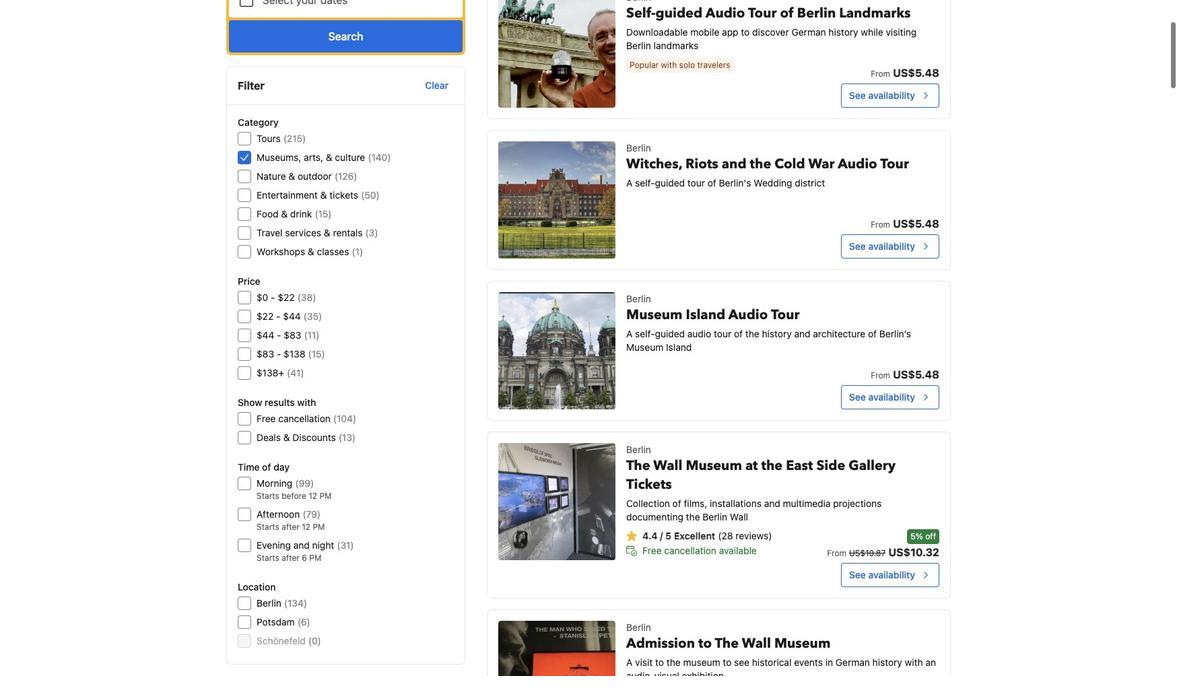 Task type: locate. For each thing, give the bounding box(es) containing it.
- for $44
[[277, 329, 281, 341]]

0 horizontal spatial $44
[[257, 329, 274, 341]]

1 from us$5.48 from the top
[[871, 67, 940, 79]]

wall up the see
[[742, 635, 771, 653]]

1 a from the top
[[627, 177, 633, 189]]

wedding
[[754, 177, 793, 189]]

starts inside the 'evening and night (31) starts after 6 pm'
[[257, 553, 279, 563]]

1 vertical spatial guided
[[655, 177, 685, 189]]

starts down morning
[[257, 491, 279, 501]]

12 down "(99)"
[[309, 491, 317, 501]]

- down the $22 - $44 (35)
[[277, 329, 281, 341]]

to
[[741, 26, 750, 38], [699, 635, 712, 653], [656, 657, 664, 668], [723, 657, 732, 668]]

witches,
[[627, 155, 683, 173]]

to right app
[[741, 26, 750, 38]]

2 horizontal spatial with
[[905, 657, 923, 668]]

a inside berlin witches, riots and the cold war audio tour a self-guided tour of berlin's wedding district
[[627, 177, 633, 189]]

tour right audio
[[714, 328, 732, 340]]

the right audio
[[746, 328, 760, 340]]

1 vertical spatial wall
[[730, 511, 748, 523]]

0 vertical spatial (15)
[[315, 208, 332, 220]]

starts inside afternoon (79) starts after 12 pm
[[257, 522, 279, 532]]

(79)
[[303, 509, 321, 520]]

guided up the downloadable
[[656, 4, 703, 22]]

$83 up $83 - $138 (15)
[[284, 329, 301, 341]]

installations
[[710, 498, 762, 509]]

culture
[[335, 152, 365, 163]]

tour down riots at top
[[688, 177, 705, 189]]

availability
[[869, 90, 916, 101], [869, 241, 916, 252], [869, 391, 916, 403], [869, 569, 916, 581]]

1 see availability from the top
[[849, 90, 916, 101]]

3 see from the top
[[849, 391, 866, 403]]

0 vertical spatial a
[[627, 177, 633, 189]]

schönefeld (0)
[[257, 635, 321, 647]]

1 horizontal spatial $22
[[278, 292, 295, 303]]

-
[[271, 292, 275, 303], [276, 311, 281, 322], [277, 329, 281, 341], [277, 348, 281, 360]]

0 vertical spatial cancellation
[[278, 413, 331, 424]]

tour inside berlin museum island audio tour a self-guided audio tour of the history and architecture of berlin's museum island
[[771, 306, 800, 324]]

self- inside berlin museum island audio tour a self-guided audio tour of the history and architecture of berlin's museum island
[[635, 328, 655, 340]]

0 horizontal spatial history
[[762, 328, 792, 340]]

after left 6
[[282, 553, 300, 563]]

(215)
[[283, 133, 306, 144]]

& left tickets
[[320, 189, 327, 201]]

(140)
[[368, 152, 391, 163]]

with up free cancellation (104)
[[297, 397, 316, 408]]

1 vertical spatial tour
[[714, 328, 732, 340]]

0 vertical spatial german
[[792, 26, 826, 38]]

1 availability from the top
[[869, 90, 916, 101]]

$0
[[257, 292, 268, 303]]

- left $138
[[277, 348, 281, 360]]

the inside berlin admission to the wall museum a visit to the museum to see historical events in german history with an audio-visual exhibition
[[715, 635, 739, 653]]

0 vertical spatial us$5.48
[[893, 67, 940, 79]]

of inside 'berlin the wall museum at the east side gallery tickets collection of films, installations and multimedia projections documenting the berlin wall'
[[673, 498, 682, 509]]

and up 6
[[294, 540, 310, 551]]

pm up (79)
[[320, 491, 332, 501]]

1 horizontal spatial $83
[[284, 329, 301, 341]]

pm
[[320, 491, 332, 501], [313, 522, 325, 532], [309, 553, 322, 563]]

2 vertical spatial guided
[[655, 328, 685, 340]]

0 vertical spatial tour
[[748, 4, 777, 22]]

tour
[[748, 4, 777, 22], [881, 155, 909, 173], [771, 306, 800, 324]]

0 vertical spatial $44
[[283, 311, 301, 322]]

gallery
[[849, 457, 896, 475]]

2 a from the top
[[627, 328, 633, 340]]

0 horizontal spatial $83
[[257, 348, 274, 360]]

self- down witches, at the right top of the page
[[635, 177, 655, 189]]

with left solo
[[661, 60, 677, 70]]

2 after from the top
[[282, 553, 300, 563]]

1 horizontal spatial $44
[[283, 311, 301, 322]]

at
[[746, 457, 758, 475]]

of left films, on the bottom of the page
[[673, 498, 682, 509]]

of left berlin's
[[868, 328, 877, 340]]

travel services & rentals (3)
[[257, 227, 378, 238]]

2 starts from the top
[[257, 522, 279, 532]]

2 self- from the top
[[635, 328, 655, 340]]

1 vertical spatial (15)
[[308, 348, 325, 360]]

0 horizontal spatial german
[[792, 26, 826, 38]]

0 vertical spatial 12
[[309, 491, 317, 501]]

berlin
[[798, 4, 836, 22], [627, 40, 651, 51], [627, 142, 651, 154], [627, 293, 651, 305], [627, 444, 651, 455], [703, 511, 728, 523], [257, 598, 281, 609], [627, 622, 651, 633]]

2 horizontal spatial history
[[873, 657, 903, 668]]

1 vertical spatial after
[[282, 553, 300, 563]]

0 vertical spatial guided
[[656, 4, 703, 22]]

2 vertical spatial audio
[[729, 306, 768, 324]]

see availability
[[849, 90, 916, 101], [849, 241, 916, 252], [849, 391, 916, 403], [849, 569, 916, 581]]

1 horizontal spatial history
[[829, 26, 859, 38]]

from us$5.48
[[871, 67, 940, 79], [871, 218, 940, 230], [871, 369, 940, 381]]

3 starts from the top
[[257, 553, 279, 563]]

to up the museum
[[699, 635, 712, 653]]

with inside berlin admission to the wall museum a visit to the museum to see historical events in german history with an audio-visual exhibition
[[905, 657, 923, 668]]

2 us$5.48 from the top
[[893, 218, 940, 230]]

3 from us$5.48 from the top
[[871, 369, 940, 381]]

1 vertical spatial starts
[[257, 522, 279, 532]]

- right $0
[[271, 292, 275, 303]]

starts down afternoon
[[257, 522, 279, 532]]

1 vertical spatial the
[[715, 635, 739, 653]]

free down 4.4
[[643, 545, 662, 556]]

3 availability from the top
[[869, 391, 916, 403]]

pm down (79)
[[313, 522, 325, 532]]

with left an
[[905, 657, 923, 668]]

1 starts from the top
[[257, 491, 279, 501]]

& down travel services & rentals (3) at the left of page
[[308, 246, 314, 257]]

to inside self-guided audio tour of berlin landmarks downloadable mobile app to discover german history while visiting berlin landmarks
[[741, 26, 750, 38]]

1 see from the top
[[849, 90, 866, 101]]

1 horizontal spatial with
[[661, 60, 677, 70]]

to left the see
[[723, 657, 732, 668]]

1 vertical spatial island
[[666, 342, 692, 353]]

from inside 5% off from us$10.87 us$10.32
[[827, 548, 847, 558]]

self-
[[627, 4, 656, 22]]

1 horizontal spatial german
[[836, 657, 870, 668]]

1 vertical spatial german
[[836, 657, 870, 668]]

0 horizontal spatial the
[[627, 457, 651, 475]]

downloadable
[[627, 26, 688, 38]]

show
[[238, 397, 262, 408]]

and left architecture
[[795, 328, 811, 340]]

riots
[[686, 155, 719, 173]]

berlin inside berlin admission to the wall museum a visit to the museum to see historical events in german history with an audio-visual exhibition
[[627, 622, 651, 633]]

1 horizontal spatial tour
[[714, 328, 732, 340]]

12 down (79)
[[302, 522, 311, 532]]

(1)
[[352, 246, 363, 257]]

tour inside berlin museum island audio tour a self-guided audio tour of the history and architecture of berlin's museum island
[[714, 328, 732, 340]]

(15) down entertainment & tickets (50)
[[315, 208, 332, 220]]

1 after from the top
[[282, 522, 300, 532]]

0 vertical spatial starts
[[257, 491, 279, 501]]

tours
[[257, 133, 281, 144]]

the
[[750, 155, 772, 173], [746, 328, 760, 340], [762, 457, 783, 475], [686, 511, 700, 523], [667, 657, 681, 668]]

and inside the 'evening and night (31) starts after 6 pm'
[[294, 540, 310, 551]]

afternoon
[[257, 509, 300, 520]]

and up berlin's
[[722, 155, 747, 173]]

pm inside morning (99) starts before 12 pm
[[320, 491, 332, 501]]

pm inside afternoon (79) starts after 12 pm
[[313, 522, 325, 532]]

1 horizontal spatial free
[[643, 545, 662, 556]]

0 vertical spatial tour
[[688, 177, 705, 189]]

- down the $0 - $22 (38)
[[276, 311, 281, 322]]

a
[[627, 177, 633, 189], [627, 328, 633, 340], [627, 657, 633, 668]]

history left while
[[829, 26, 859, 38]]

& right deals
[[283, 432, 290, 443]]

1 vertical spatial free
[[643, 545, 662, 556]]

0 vertical spatial from us$5.48
[[871, 67, 940, 79]]

history left architecture
[[762, 328, 792, 340]]

1 vertical spatial cancellation
[[665, 545, 717, 556]]

1 vertical spatial self-
[[635, 328, 655, 340]]

1 horizontal spatial the
[[715, 635, 739, 653]]

self-guided audio tour of berlin landmarks downloadable mobile app to discover german history while visiting berlin landmarks
[[627, 4, 917, 51]]

12 inside afternoon (79) starts after 12 pm
[[302, 522, 311, 532]]

tour inside self-guided audio tour of berlin landmarks downloadable mobile app to discover german history while visiting berlin landmarks
[[748, 4, 777, 22]]

drink
[[290, 208, 312, 220]]

the up the see
[[715, 635, 739, 653]]

0 vertical spatial self-
[[635, 177, 655, 189]]

the up wedding
[[750, 155, 772, 173]]

museum
[[683, 657, 721, 668]]

nature & outdoor (126)
[[257, 170, 357, 182]]

- for $83
[[277, 348, 281, 360]]

1 vertical spatial 12
[[302, 522, 311, 532]]

2 vertical spatial from us$5.48
[[871, 369, 940, 381]]

guided inside berlin museum island audio tour a self-guided audio tour of the history and architecture of berlin's museum island
[[655, 328, 685, 340]]

1 vertical spatial audio
[[838, 155, 878, 173]]

1 vertical spatial $22
[[257, 311, 274, 322]]

admission to the wall museum image
[[499, 621, 616, 676]]

price
[[238, 276, 260, 287]]

and inside 'berlin the wall museum at the east side gallery tickets collection of films, installations and multimedia projections documenting the berlin wall'
[[764, 498, 781, 509]]

5
[[666, 530, 672, 542]]

starts inside morning (99) starts before 12 pm
[[257, 491, 279, 501]]

and left the multimedia
[[764, 498, 781, 509]]

2 vertical spatial us$5.48
[[893, 369, 940, 381]]

1 vertical spatial a
[[627, 328, 633, 340]]

pm right 6
[[309, 553, 322, 563]]

potsdam (6)
[[257, 616, 310, 628]]

after inside afternoon (79) starts after 12 pm
[[282, 522, 300, 532]]

1 vertical spatial us$5.48
[[893, 218, 940, 230]]

after inside the 'evening and night (31) starts after 6 pm'
[[282, 553, 300, 563]]

self- left audio
[[635, 328, 655, 340]]

us$5.48
[[893, 67, 940, 79], [893, 218, 940, 230], [893, 369, 940, 381]]

(15) for $83 - $138 (15)
[[308, 348, 325, 360]]

0 vertical spatial history
[[829, 26, 859, 38]]

free up deals
[[257, 413, 276, 424]]

us$5.48 for witches, riots and the cold war audio tour
[[893, 218, 940, 230]]

museum inside berlin admission to the wall museum a visit to the museum to see historical events in german history with an audio-visual exhibition
[[775, 635, 831, 653]]

0 vertical spatial $22
[[278, 292, 295, 303]]

0 vertical spatial pm
[[320, 491, 332, 501]]

2 vertical spatial pm
[[309, 553, 322, 563]]

history inside self-guided audio tour of berlin landmarks downloadable mobile app to discover german history while visiting berlin landmarks
[[829, 26, 859, 38]]

berlin museum island audio tour a self-guided audio tour of the history and architecture of berlin's museum island
[[627, 293, 911, 353]]

1 self- from the top
[[635, 177, 655, 189]]

a inside berlin admission to the wall museum a visit to the museum to see historical events in german history with an audio-visual exhibition
[[627, 657, 633, 668]]

history left an
[[873, 657, 903, 668]]

$44 down the $22 - $44 (35)
[[257, 329, 274, 341]]

tours (215)
[[257, 133, 306, 144]]

starts down evening
[[257, 553, 279, 563]]

self-guided audio tour of berlin landmarks image
[[499, 0, 616, 108]]

outdoor
[[298, 170, 332, 182]]

german right 'discover'
[[792, 26, 826, 38]]

german inside self-guided audio tour of berlin landmarks downloadable mobile app to discover german history while visiting berlin landmarks
[[792, 26, 826, 38]]

morning (99) starts before 12 pm
[[257, 478, 332, 501]]

mobile
[[691, 26, 720, 38]]

of
[[780, 4, 794, 22], [708, 177, 717, 189], [734, 328, 743, 340], [868, 328, 877, 340], [262, 461, 271, 473], [673, 498, 682, 509]]

starts
[[257, 491, 279, 501], [257, 522, 279, 532], [257, 553, 279, 563]]

6
[[302, 553, 307, 563]]

guided down witches, at the right top of the page
[[655, 177, 685, 189]]

classes
[[317, 246, 349, 257]]

(35)
[[304, 311, 322, 322]]

1 vertical spatial history
[[762, 328, 792, 340]]

0 vertical spatial the
[[627, 457, 651, 475]]

of up 'discover'
[[780, 4, 794, 22]]

2 see availability from the top
[[849, 241, 916, 252]]

free for free cancellation (104)
[[257, 413, 276, 424]]

$83 up $138+
[[257, 348, 274, 360]]

2 from us$5.48 from the top
[[871, 218, 940, 230]]

(15) down (11)
[[308, 348, 325, 360]]

the up "visual"
[[667, 657, 681, 668]]

4.4
[[643, 530, 658, 542]]

popular
[[630, 60, 659, 70]]

0 vertical spatial free
[[257, 413, 276, 424]]

food
[[257, 208, 279, 220]]

berlin (134)
[[257, 598, 307, 609]]

audio inside self-guided audio tour of berlin landmarks downloadable mobile app to discover german history while visiting berlin landmarks
[[706, 4, 745, 22]]

0 horizontal spatial tour
[[688, 177, 705, 189]]

island up audio
[[686, 306, 726, 324]]

0 vertical spatial audio
[[706, 4, 745, 22]]

12 inside morning (99) starts before 12 pm
[[309, 491, 317, 501]]

documenting
[[627, 511, 684, 523]]

historical
[[752, 657, 792, 668]]

2 vertical spatial wall
[[742, 635, 771, 653]]

visiting
[[886, 26, 917, 38]]

1 vertical spatial $83
[[257, 348, 274, 360]]

1 vertical spatial from us$5.48
[[871, 218, 940, 230]]

1 vertical spatial pm
[[313, 522, 325, 532]]

(11)
[[304, 329, 320, 341]]

of left 'day'
[[262, 461, 271, 473]]

12
[[309, 491, 317, 501], [302, 522, 311, 532]]

war
[[809, 155, 835, 173]]

3 a from the top
[[627, 657, 633, 668]]

audio
[[688, 328, 712, 340]]

1 horizontal spatial cancellation
[[665, 545, 717, 556]]

wall down the installations
[[730, 511, 748, 523]]

0 horizontal spatial cancellation
[[278, 413, 331, 424]]

& up entertainment
[[289, 170, 295, 182]]

$22 up the $22 - $44 (35)
[[278, 292, 295, 303]]

results
[[265, 397, 295, 408]]

& left drink
[[281, 208, 288, 220]]

0 horizontal spatial free
[[257, 413, 276, 424]]

1 vertical spatial tour
[[881, 155, 909, 173]]

free
[[257, 413, 276, 424], [643, 545, 662, 556]]

pm for (79)
[[313, 522, 325, 532]]

berlin the wall museum at the east side gallery tickets collection of films, installations and multimedia projections documenting the berlin wall
[[627, 444, 896, 523]]

collection
[[627, 498, 670, 509]]

$44 up $44 - $83 (11)
[[283, 311, 301, 322]]

self-
[[635, 177, 655, 189], [635, 328, 655, 340]]

2 vertical spatial a
[[627, 657, 633, 668]]

museum
[[627, 306, 683, 324], [627, 342, 664, 353], [686, 457, 742, 475], [775, 635, 831, 653]]

day
[[274, 461, 290, 473]]

2 vertical spatial history
[[873, 657, 903, 668]]

2 vertical spatial with
[[905, 657, 923, 668]]

3 us$5.48 from the top
[[893, 369, 940, 381]]

2 vertical spatial tour
[[771, 306, 800, 324]]

available
[[719, 545, 757, 556]]

2 vertical spatial starts
[[257, 553, 279, 563]]

tour inside berlin witches, riots and the cold war audio tour a self-guided tour of berlin's wedding district
[[881, 155, 909, 173]]

(15) for food & drink (15)
[[315, 208, 332, 220]]

& right arts,
[[326, 152, 333, 163]]

island down audio
[[666, 342, 692, 353]]

1 vertical spatial with
[[297, 397, 316, 408]]

the up tickets
[[627, 457, 651, 475]]

3 see availability from the top
[[849, 391, 916, 403]]

1 vertical spatial $44
[[257, 329, 274, 341]]

of down riots at top
[[708, 177, 717, 189]]

see
[[734, 657, 750, 668]]

excellent
[[674, 530, 716, 542]]

search
[[329, 30, 363, 42]]

and
[[722, 155, 747, 173], [795, 328, 811, 340], [764, 498, 781, 509], [294, 540, 310, 551]]

guided left audio
[[655, 328, 685, 340]]

to up "visual"
[[656, 657, 664, 668]]

cancellation up deals & discounts (13)
[[278, 413, 331, 424]]

$22 down $0
[[257, 311, 274, 322]]

2 availability from the top
[[869, 241, 916, 252]]

cancellation down 'excellent'
[[665, 545, 717, 556]]

$44
[[283, 311, 301, 322], [257, 329, 274, 341]]

german right in
[[836, 657, 870, 668]]

off
[[926, 532, 936, 542]]

an
[[926, 657, 936, 668]]

0 vertical spatial after
[[282, 522, 300, 532]]

wall up tickets
[[654, 457, 683, 475]]

after down afternoon
[[282, 522, 300, 532]]

projections
[[834, 498, 882, 509]]

the inside 'berlin the wall museum at the east side gallery tickets collection of films, installations and multimedia projections documenting the berlin wall'
[[627, 457, 651, 475]]

architecture
[[813, 328, 866, 340]]



Task type: describe. For each thing, give the bounding box(es) containing it.
category
[[238, 117, 279, 128]]

events
[[794, 657, 823, 668]]

4 see availability from the top
[[849, 569, 916, 581]]

afternoon (79) starts after 12 pm
[[257, 509, 325, 532]]

solo
[[679, 60, 695, 70]]

(126)
[[335, 170, 357, 182]]

berlin inside berlin museum island audio tour a self-guided audio tour of the history and architecture of berlin's museum island
[[627, 293, 651, 305]]

cold
[[775, 155, 806, 173]]

5%
[[911, 532, 924, 542]]

the inside berlin museum island audio tour a self-guided audio tour of the history and architecture of berlin's museum island
[[746, 328, 760, 340]]

12 for (79)
[[302, 522, 311, 532]]

2 see from the top
[[849, 241, 866, 252]]

app
[[722, 26, 739, 38]]

potsdam
[[257, 616, 295, 628]]

museums, arts, & culture (140)
[[257, 152, 391, 163]]

guided inside self-guided audio tour of berlin landmarks downloadable mobile app to discover german history while visiting berlin landmarks
[[656, 4, 703, 22]]

/
[[660, 530, 663, 542]]

(3)
[[365, 227, 378, 238]]

& up classes
[[324, 227, 331, 238]]

district
[[795, 177, 826, 189]]

the right 'at'
[[762, 457, 783, 475]]

audio inside berlin witches, riots and the cold war audio tour a self-guided tour of berlin's wedding district
[[838, 155, 878, 173]]

tour inside berlin witches, riots and the cold war audio tour a self-guided tour of berlin's wedding district
[[688, 177, 705, 189]]

exhibition
[[682, 670, 724, 676]]

visual
[[655, 670, 680, 676]]

museum island audio tour image
[[499, 292, 616, 410]]

berlin admission to the wall museum a visit to the museum to see historical events in german history with an audio-visual exhibition
[[627, 622, 936, 676]]

tickets
[[627, 476, 672, 494]]

$138
[[284, 348, 306, 360]]

the wall museum at the east side gallery tickets image
[[499, 443, 616, 561]]

and inside berlin museum island audio tour a self-guided audio tour of the history and architecture of berlin's museum island
[[795, 328, 811, 340]]

rentals
[[333, 227, 363, 238]]

evening and night (31) starts after 6 pm
[[257, 540, 354, 563]]

0 horizontal spatial with
[[297, 397, 316, 408]]

1 us$5.48 from the top
[[893, 67, 940, 79]]

guided inside berlin witches, riots and the cold war audio tour a self-guided tour of berlin's wedding district
[[655, 177, 685, 189]]

audio inside berlin museum island audio tour a self-guided audio tour of the history and architecture of berlin's museum island
[[729, 306, 768, 324]]

free for free cancellation available
[[643, 545, 662, 556]]

and inside berlin witches, riots and the cold war audio tour a self-guided tour of berlin's wedding district
[[722, 155, 747, 173]]

of inside berlin witches, riots and the cold war audio tour a self-guided tour of berlin's wedding district
[[708, 177, 717, 189]]

cancellation for available
[[665, 545, 717, 556]]

berlin's
[[719, 177, 752, 189]]

the inside berlin admission to the wall museum a visit to the museum to see historical events in german history with an audio-visual exhibition
[[667, 657, 681, 668]]

admission
[[627, 635, 695, 653]]

arts,
[[304, 152, 323, 163]]

& for entertainment & tickets
[[320, 189, 327, 201]]

schönefeld
[[257, 635, 306, 647]]

wall inside berlin admission to the wall museum a visit to the museum to see historical events in german history with an audio-visual exhibition
[[742, 635, 771, 653]]

(28
[[718, 530, 733, 542]]

(134)
[[284, 598, 307, 609]]

audio-
[[627, 670, 655, 676]]

filter
[[238, 79, 265, 92]]

history inside berlin admission to the wall museum a visit to the museum to see historical events in german history with an audio-visual exhibition
[[873, 657, 903, 668]]

workshops
[[257, 246, 305, 257]]

travel
[[257, 227, 283, 238]]

services
[[285, 227, 321, 238]]

before
[[282, 491, 306, 501]]

self- inside berlin witches, riots and the cold war audio tour a self-guided tour of berlin's wedding district
[[635, 177, 655, 189]]

the down films, on the bottom of the page
[[686, 511, 700, 523]]

visit
[[635, 657, 653, 668]]

& for deals & discounts
[[283, 432, 290, 443]]

(38)
[[298, 292, 316, 303]]

entertainment & tickets (50)
[[257, 189, 380, 201]]

4 availability from the top
[[869, 569, 916, 581]]

pm for (99)
[[320, 491, 332, 501]]

discounts
[[293, 432, 336, 443]]

pm inside the 'evening and night (31) starts after 6 pm'
[[309, 553, 322, 563]]

witches, riots and the cold war audio tour image
[[499, 141, 616, 259]]

starts for afternoon
[[257, 522, 279, 532]]

of right audio
[[734, 328, 743, 340]]

a inside berlin museum island audio tour a self-guided audio tour of the history and architecture of berlin's museum island
[[627, 328, 633, 340]]

(31)
[[337, 540, 354, 551]]

from us$5.48 for museum island audio tour
[[871, 369, 940, 381]]

starts for morning
[[257, 491, 279, 501]]

clear button
[[420, 73, 454, 98]]

in
[[826, 657, 833, 668]]

cancellation for (104)
[[278, 413, 331, 424]]

4 see from the top
[[849, 569, 866, 581]]

$83 - $138 (15)
[[257, 348, 325, 360]]

$138+
[[257, 367, 284, 379]]

0 vertical spatial wall
[[654, 457, 683, 475]]

(50)
[[361, 189, 380, 201]]

show results with
[[238, 397, 316, 408]]

(99)
[[295, 478, 314, 489]]

films,
[[684, 498, 708, 509]]

free cancellation (104)
[[257, 413, 356, 424]]

morning
[[257, 478, 293, 489]]

- for $22
[[276, 311, 281, 322]]

entertainment
[[257, 189, 318, 201]]

of inside self-guided audio tour of berlin landmarks downloadable mobile app to discover german history while visiting berlin landmarks
[[780, 4, 794, 22]]

search button
[[229, 20, 463, 53]]

& for food & drink
[[281, 208, 288, 220]]

deals & discounts (13)
[[257, 432, 356, 443]]

0 vertical spatial $83
[[284, 329, 301, 341]]

berlin inside berlin witches, riots and the cold war audio tour a self-guided tour of berlin's wedding district
[[627, 142, 651, 154]]

berlin's
[[880, 328, 911, 340]]

from us$5.48 for witches, riots and the cold war audio tour
[[871, 218, 940, 230]]

museums,
[[257, 152, 301, 163]]

german inside berlin admission to the wall museum a visit to the museum to see historical events in german history with an audio-visual exhibition
[[836, 657, 870, 668]]

landmarks
[[654, 40, 699, 51]]

night
[[312, 540, 334, 551]]

food & drink (15)
[[257, 208, 332, 220]]

4.4 / 5 excellent (28 reviews)
[[643, 530, 772, 542]]

free cancellation available
[[643, 545, 757, 556]]

us$5.48 for museum island audio tour
[[893, 369, 940, 381]]

& for workshops & classes
[[308, 246, 314, 257]]

museum inside 'berlin the wall museum at the east side gallery tickets collection of films, installations and multimedia projections documenting the berlin wall'
[[686, 457, 742, 475]]

0 vertical spatial with
[[661, 60, 677, 70]]

landmarks
[[840, 4, 911, 22]]

discover
[[753, 26, 789, 38]]

0 horizontal spatial $22
[[257, 311, 274, 322]]

- for $0
[[271, 292, 275, 303]]

evening
[[257, 540, 291, 551]]

$0 - $22 (38)
[[257, 292, 316, 303]]

east
[[786, 457, 813, 475]]

history inside berlin museum island audio tour a self-guided audio tour of the history and architecture of berlin's museum island
[[762, 328, 792, 340]]

travelers
[[698, 60, 731, 70]]

reviews)
[[736, 530, 772, 542]]

& for nature & outdoor
[[289, 170, 295, 182]]

(41)
[[287, 367, 304, 379]]

(0)
[[308, 635, 321, 647]]

0 vertical spatial island
[[686, 306, 726, 324]]

(104)
[[333, 413, 356, 424]]

12 for (99)
[[309, 491, 317, 501]]

the inside berlin witches, riots and the cold war audio tour a self-guided tour of berlin's wedding district
[[750, 155, 772, 173]]



Task type: vqa. For each thing, say whether or not it's contained in the screenshot.


